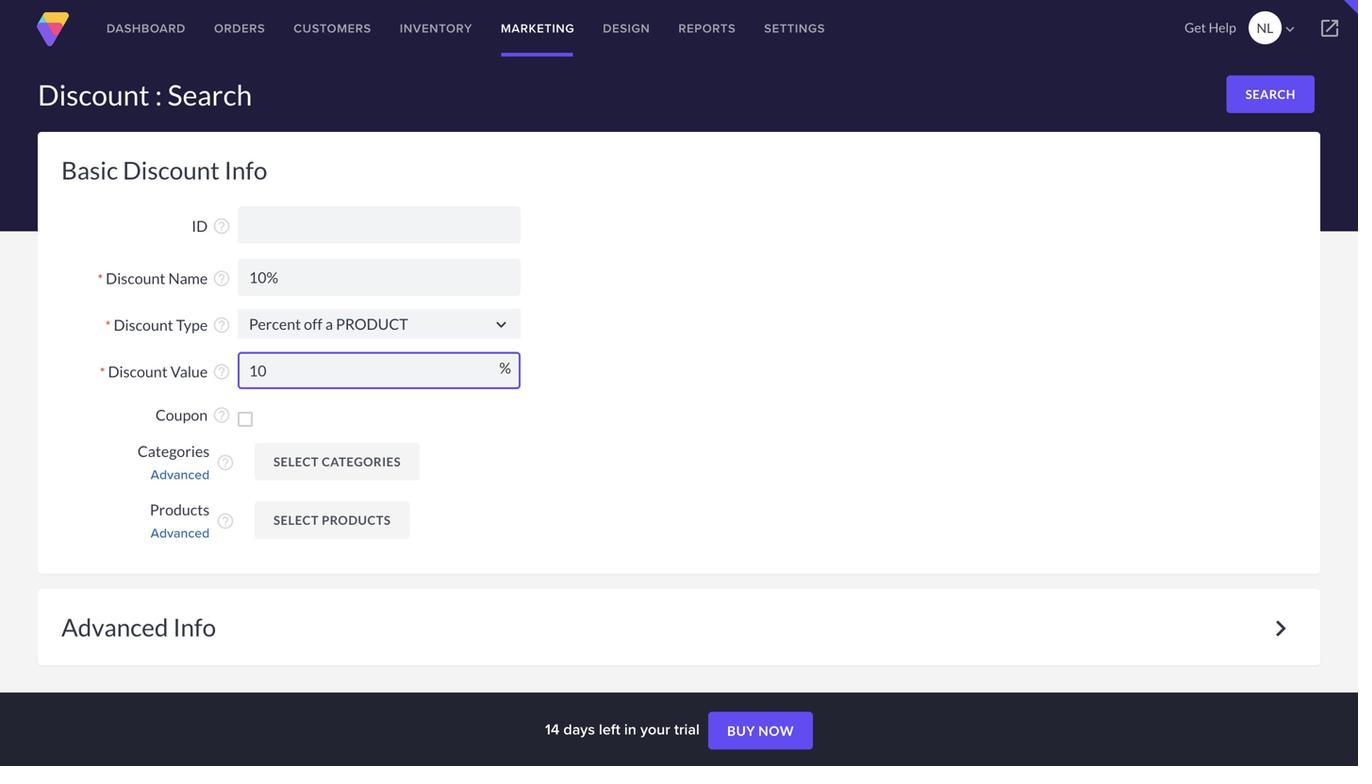 Task type: vqa. For each thing, say whether or not it's contained in the screenshot.
the bottommost my
no



Task type: describe. For each thing, give the bounding box(es) containing it.
now
[[759, 724, 794, 740]]

discount for basic discount info
[[123, 156, 220, 185]]

select categories
[[274, 455, 401, 470]]

buy now link
[[708, 713, 813, 751]]

* discount type help_outline
[[105, 316, 231, 335]]


[[1319, 17, 1342, 40]]


[[492, 315, 511, 335]]

nl
[[1257, 20, 1274, 36]]

discount left the :
[[38, 78, 150, 112]]

coupon help_outline
[[155, 406, 231, 425]]

basic
[[61, 156, 118, 185]]

discount : search
[[38, 78, 252, 112]]

expand_more
[[1265, 613, 1297, 645]]

products inside the products advanced help_outline
[[150, 501, 210, 520]]

products advanced help_outline
[[150, 501, 235, 543]]

discount for * discount name help_outline
[[106, 269, 165, 287]]

select products
[[274, 513, 391, 528]]

discount for * discount value help_outline
[[108, 362, 168, 381]]

1 vertical spatial info
[[173, 613, 216, 642]]

1 horizontal spatial search
[[1246, 87, 1296, 102]]

settings
[[764, 19, 826, 37]]

categories inside categories advanced help_outline
[[138, 443, 210, 461]]

reports
[[679, 19, 736, 37]]

value
[[171, 362, 208, 381]]

* for * discount name help_outline
[[98, 271, 103, 287]]

help_outline inside the products advanced help_outline
[[216, 512, 235, 531]]

select for categories advanced help_outline
[[274, 455, 319, 470]]

design
[[603, 19, 650, 37]]

in
[[624, 719, 637, 741]]

trial
[[674, 719, 700, 741]]

name
[[168, 269, 208, 287]]

your
[[641, 719, 671, 741]]

advanced for categories advanced help_outline
[[151, 466, 210, 485]]

help
[[1209, 19, 1237, 35]]

select categories link
[[255, 443, 420, 481]]

days
[[564, 719, 595, 741]]

buy
[[727, 724, 756, 740]]

advanced link for categories advanced help_outline
[[63, 466, 210, 485]]

advanced for products advanced help_outline
[[151, 524, 210, 543]]

1 horizontal spatial products
[[322, 513, 391, 528]]

id help_outline
[[192, 217, 231, 236]]

dashboard link
[[92, 0, 200, 57]]

:
[[155, 78, 162, 112]]



Task type: locate. For each thing, give the bounding box(es) containing it.
* down "* discount name help_outline"
[[105, 318, 111, 334]]

advanced
[[151, 466, 210, 485], [151, 524, 210, 543], [61, 613, 168, 642]]

1 vertical spatial advanced
[[151, 524, 210, 543]]

 link
[[1302, 0, 1358, 57]]

1 horizontal spatial categories
[[322, 455, 401, 470]]

1 vertical spatial *
[[105, 318, 111, 334]]

info
[[224, 156, 267, 185], [173, 613, 216, 642]]

help_outline inside the * discount value help_outline
[[212, 363, 231, 382]]

id
[[192, 217, 208, 235]]

0 horizontal spatial info
[[173, 613, 216, 642]]

categories up select products
[[322, 455, 401, 470]]

discount inside * discount type help_outline
[[114, 316, 173, 334]]

1 select from the top
[[274, 455, 319, 470]]

help_outline down categories advanced help_outline
[[216, 512, 235, 531]]

help_outline inside * discount type help_outline
[[212, 316, 231, 335]]

discount
[[38, 78, 150, 112], [123, 156, 220, 185], [106, 269, 165, 287], [114, 316, 173, 334], [108, 362, 168, 381]]

help_outline right the coupon
[[212, 406, 231, 425]]

*
[[98, 271, 103, 287], [105, 318, 111, 334], [100, 364, 105, 380]]

basic discount info
[[61, 156, 267, 185]]

help_outline down coupon help_outline
[[216, 454, 235, 473]]

select inside select categories link
[[274, 455, 319, 470]]

discount left value
[[108, 362, 168, 381]]

0 horizontal spatial products
[[150, 501, 210, 520]]

select products link
[[255, 502, 410, 539]]

14 days left in your trial
[[545, 719, 704, 741]]

categories advanced help_outline
[[138, 443, 235, 485]]

advanced link up the products advanced help_outline
[[63, 466, 210, 485]]

* for * discount value help_outline
[[100, 364, 105, 380]]

0 vertical spatial *
[[98, 271, 103, 287]]

14
[[545, 719, 560, 741]]

help_outline right type
[[212, 316, 231, 335]]

help_outline right id
[[212, 217, 231, 236]]

customers
[[294, 19, 372, 37]]

help_outline right value
[[212, 363, 231, 382]]

help_outline right name
[[212, 269, 231, 288]]

left
[[599, 719, 621, 741]]

get help
[[1185, 19, 1237, 35]]

buy now
[[727, 724, 794, 740]]

help_outline inside coupon help_outline
[[212, 406, 231, 425]]

* for * discount type help_outline
[[105, 318, 111, 334]]

search down nl 
[[1246, 87, 1296, 102]]

0 horizontal spatial search
[[168, 78, 252, 112]]

help_outline
[[212, 217, 231, 236], [212, 269, 231, 288], [212, 316, 231, 335], [212, 363, 231, 382], [212, 406, 231, 425], [216, 454, 235, 473], [216, 512, 235, 531]]

help_outline inside "* discount name help_outline"
[[212, 269, 231, 288]]

* inside * discount type help_outline
[[105, 318, 111, 334]]

2 vertical spatial advanced
[[61, 613, 168, 642]]

inventory
[[400, 19, 473, 37]]

* inside "* discount name help_outline"
[[98, 271, 103, 287]]

discount left name
[[106, 269, 165, 287]]

1 advanced link from the top
[[63, 466, 210, 485]]

categories
[[138, 443, 210, 461], [322, 455, 401, 470]]

discount inside the * discount value help_outline
[[108, 362, 168, 381]]

products
[[150, 501, 210, 520], [322, 513, 391, 528]]

advanced link
[[63, 466, 210, 485], [63, 524, 210, 543]]

None text field
[[238, 207, 521, 244], [238, 309, 521, 339], [238, 207, 521, 244], [238, 309, 521, 339]]

* discount value help_outline
[[100, 362, 231, 382]]

0 vertical spatial select
[[274, 455, 319, 470]]

discount for * discount type help_outline
[[114, 316, 173, 334]]

coupon
[[155, 406, 208, 424]]

select for products advanced help_outline
[[274, 513, 319, 528]]

2 vertical spatial *
[[100, 364, 105, 380]]

0 vertical spatial advanced
[[151, 466, 210, 485]]

products down the select categories
[[322, 513, 391, 528]]

2 advanced link from the top
[[63, 524, 210, 543]]

discount left type
[[114, 316, 173, 334]]

1 horizontal spatial info
[[224, 156, 267, 185]]

select
[[274, 455, 319, 470], [274, 513, 319, 528]]

select up select products
[[274, 455, 319, 470]]

advanced info
[[61, 613, 216, 642]]

1 vertical spatial select
[[274, 513, 319, 528]]

select inside select products link
[[274, 513, 319, 528]]

marketing
[[501, 19, 575, 37]]

search
[[168, 78, 252, 112], [1246, 87, 1296, 102]]

advanced link down categories advanced help_outline
[[63, 524, 210, 543]]

discount up id
[[123, 156, 220, 185]]

help_outline inside id help_outline
[[212, 217, 231, 236]]

0 horizontal spatial categories
[[138, 443, 210, 461]]

1 vertical spatial advanced link
[[63, 524, 210, 543]]

* inside the * discount value help_outline
[[100, 364, 105, 380]]

search link
[[1227, 75, 1315, 113]]

advanced link for products advanced help_outline
[[63, 524, 210, 543]]

help_outline inside categories advanced help_outline
[[216, 454, 235, 473]]

* discount name help_outline
[[98, 269, 231, 288]]

advanced inside the products advanced help_outline
[[151, 524, 210, 543]]

2 select from the top
[[274, 513, 319, 528]]

discount inside "* discount name help_outline"
[[106, 269, 165, 287]]

dashboard
[[107, 19, 186, 37]]

nl 
[[1257, 20, 1299, 38]]

* left name
[[98, 271, 103, 287]]

* left value
[[100, 364, 105, 380]]

0 vertical spatial advanced link
[[63, 466, 210, 485]]

orders
[[214, 19, 265, 37]]

categories down the coupon
[[138, 443, 210, 461]]

type
[[176, 316, 208, 334]]

select down the select categories
[[274, 513, 319, 528]]

%
[[499, 359, 511, 377]]

0 vertical spatial info
[[224, 156, 267, 185]]

products down categories advanced help_outline
[[150, 501, 210, 520]]

get
[[1185, 19, 1206, 35]]


[[1282, 21, 1299, 38]]

None text field
[[238, 259, 521, 296], [238, 352, 521, 390], [238, 259, 521, 296], [238, 352, 521, 390]]

advanced inside categories advanced help_outline
[[151, 466, 210, 485]]

search right the :
[[168, 78, 252, 112]]



